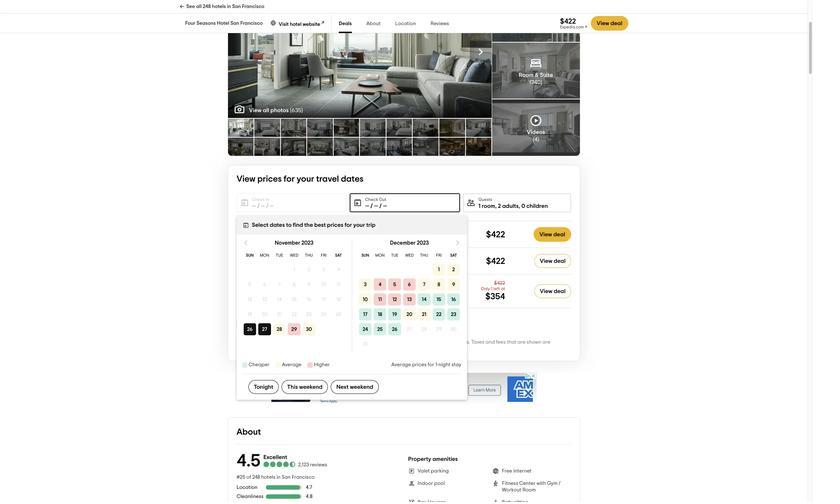 Task type: vqa. For each thing, say whether or not it's contained in the screenshot.


Task type: locate. For each thing, give the bounding box(es) containing it.
one up mon dec 04 2023 cell
[[375, 258, 384, 263]]

thu down december 2023
[[420, 254, 428, 258]]

18 left tue dec 19 2023 cell
[[378, 312, 382, 317]]

0 horizontal spatial tue
[[276, 254, 283, 258]]

9 for sat dec 09 2023 cell
[[452, 282, 455, 287]]

0 horizontal spatial and
[[380, 340, 389, 345]]

1 horizontal spatial check
[[365, 197, 378, 202]]

19 for tue dec 19 2023 cell
[[392, 312, 397, 317]]

12 inside november 2023 grid
[[248, 297, 252, 302]]

9 inside cell
[[307, 282, 310, 287]]

4
[[534, 137, 538, 142], [337, 267, 340, 272], [379, 282, 381, 287]]

13 inside cell
[[407, 297, 412, 302]]

19 up view all deals
[[247, 312, 252, 317]]

row containing 3
[[358, 277, 461, 292]]

1 vertical spatial prices
[[327, 222, 343, 228]]

free internet
[[502, 469, 532, 474]]

0 vertical spatial in
[[227, 4, 231, 9]]

22 inside november 2023 grid
[[292, 312, 297, 317]]

fri nov 17 2023 cell
[[317, 294, 330, 306]]

1 weekend from the left
[[299, 384, 323, 390]]

tue for december
[[391, 254, 398, 258]]

2 12 from the left
[[393, 297, 397, 302]]

0 vertical spatial 3
[[322, 267, 325, 272]]

left
[[494, 287, 500, 291]]

2 6 from the left
[[408, 282, 411, 287]]

view all deals
[[237, 321, 273, 327]]

0 horizontal spatial 21
[[277, 312, 282, 317]]

2 2023 from the left
[[417, 240, 429, 246]]

20 inside cell
[[262, 312, 268, 317]]

1 vertical spatial get
[[331, 258, 339, 263]]

property
[[408, 457, 431, 462]]

0 vertical spatial partners
[[359, 340, 379, 345]]

24 left mon dec 25 2023 cell
[[363, 327, 368, 332]]

5
[[248, 282, 251, 287], [393, 282, 396, 287]]

13
[[262, 297, 267, 302], [407, 297, 412, 302]]

all for photos
[[263, 107, 269, 113]]

5 left mon nov 06 2023 cell
[[248, 282, 251, 287]]

4 for sat nov 04 2023 cell
[[337, 267, 340, 272]]

11
[[337, 282, 340, 287], [378, 297, 382, 302]]

average
[[282, 363, 302, 368], [391, 363, 411, 368]]

22 left "thu nov 23 2023" cell
[[292, 312, 297, 317]]

all inside the view all deals button
[[250, 321, 257, 327]]

2 left fri nov 03 2023 cell
[[308, 267, 310, 272]]

0 vertical spatial about
[[366, 21, 381, 26]]

2 vertical spatial )
[[538, 137, 539, 142]]

8 inside cell
[[293, 282, 296, 287]]

shown
[[527, 340, 541, 345]]

partners up details.
[[359, 340, 379, 345]]

6 for the wed dec 06 2023 cell on the bottom of page
[[408, 282, 411, 287]]

1 — from the left
[[252, 203, 256, 209]]

thu for december 2023
[[420, 254, 428, 258]]

hotels inside see all 248 hotels in san francisco link
[[212, 4, 226, 9]]

hotels
[[212, 4, 226, 9], [261, 475, 275, 480]]

0 horizontal spatial 20
[[262, 312, 268, 317]]

0 horizontal spatial 2023
[[301, 240, 314, 246]]

room
[[482, 203, 495, 209]]

in inside see all 248 hotels in san francisco link
[[227, 4, 231, 9]]

1 23 from the left
[[306, 312, 312, 317]]

1 vertical spatial 11
[[378, 297, 382, 302]]

mon up mon dec 04 2023 cell
[[375, 254, 385, 258]]

sat for november 2023
[[335, 254, 342, 258]]

2 8 from the left
[[438, 282, 440, 287]]

about
[[366, 21, 381, 26], [237, 428, 261, 437]]

1 horizontal spatial 28
[[422, 327, 427, 332]]

francisco for #25 of 248 hotels in san francisco
[[292, 475, 315, 480]]

row containing 26
[[242, 322, 346, 337]]

indoor pool
[[418, 481, 445, 486]]

1 check from the left
[[252, 197, 265, 202]]

18 for "mon dec 18 2023" cell
[[378, 312, 382, 317]]

2 rewarded from the top
[[340, 258, 363, 263]]

wed dec 27 2023 cell
[[403, 324, 416, 336]]

30 inside cell
[[306, 327, 312, 332]]

1 9 from the left
[[307, 282, 310, 287]]

21 right wed dec 20 2023 cell
[[422, 312, 426, 317]]

0 vertical spatial 24
[[321, 312, 326, 317]]

thu for november 2023
[[305, 254, 313, 258]]

20 right tue dec 19 2023 cell
[[407, 312, 412, 317]]

1 horizontal spatial prices
[[327, 222, 343, 228]]

2 horizontal spatial 4
[[534, 137, 538, 142]]

sun inside november 2023 grid
[[246, 254, 254, 258]]

12 left mon nov 13 2023 cell
[[248, 297, 252, 302]]

sat for december 2023
[[450, 254, 457, 258]]

16 left fri nov 17 2023 cell
[[307, 297, 311, 302]]

hotels for all
[[212, 4, 226, 9]]

weekend for this weekend
[[299, 384, 323, 390]]

san for #25 of 248 hotels in san francisco
[[282, 475, 291, 480]]

thu nov 02 2023 cell
[[303, 264, 315, 276]]

1 average from the left
[[282, 363, 302, 368]]

our down nightly
[[298, 346, 306, 352]]

location left reviews
[[395, 21, 416, 26]]

1 inside $422 only 1 left at $354
[[491, 287, 493, 291]]

1 29 from the left
[[291, 327, 297, 332]]

4 inside november 2023 grid
[[337, 267, 340, 272]]

1 horizontal spatial 3
[[364, 282, 367, 287]]

2 get from the top
[[331, 258, 339, 263]]

1 tue from the left
[[276, 254, 283, 258]]

tue inside november 2023 grid
[[276, 254, 283, 258]]

25 inside sat nov 25 2023 'cell'
[[336, 312, 341, 317]]

0 horizontal spatial the
[[261, 340, 269, 345]]

1 28 from the left
[[277, 327, 282, 332]]

2 weekend from the left
[[350, 384, 373, 390]]

with inside 'fitness center with gym / workout room'
[[537, 481, 546, 486]]

0 horizontal spatial 19
[[247, 312, 252, 317]]

21 right mon nov 20 2023 cell
[[277, 312, 282, 317]]

24 inside sun dec 24 2023 cell
[[363, 327, 368, 332]]

12
[[248, 297, 252, 302], [393, 297, 397, 302]]

are up estimates
[[252, 340, 260, 345]]

( for 635
[[290, 107, 292, 113]]

0 horizontal spatial 28
[[277, 327, 282, 332]]

deals
[[258, 321, 273, 327]]

9 left fri nov 10 2023 cell
[[307, 282, 310, 287]]

2 30 from the left
[[451, 327, 457, 332]]

21 inside november 2023 grid
[[277, 312, 282, 317]]

17 inside november 2023 grid
[[322, 297, 326, 302]]

1 horizontal spatial ,
[[519, 203, 520, 209]]

18 inside december 2023 grid
[[378, 312, 382, 317]]

( for 240
[[530, 79, 531, 85]]

location
[[395, 21, 416, 26], [237, 485, 257, 490]]

2 21 from the left
[[422, 312, 426, 317]]

1 get from the top
[[331, 232, 339, 237]]

fri inside december 2023 grid
[[436, 254, 442, 258]]

0 horizontal spatial weekend
[[299, 384, 323, 390]]

location up cleanliness
[[237, 485, 257, 490]]

2
[[498, 203, 501, 209], [308, 267, 310, 272], [452, 267, 455, 272]]

1 horizontal spatial and
[[449, 340, 458, 345]]

14 inside november 2023 grid
[[277, 297, 282, 302]]

2 for "thu nov 02 2023" cell
[[308, 267, 310, 272]]

24 right "thu nov 23 2023" cell
[[321, 312, 326, 317]]

16 inside december 2023 grid
[[451, 297, 456, 302]]

1 30 from the left
[[306, 327, 312, 332]]

15 for fri dec 15 2023 cell
[[437, 297, 441, 302]]

fri dec 29 2023 cell
[[433, 324, 445, 336]]

row group inside december 2023 grid
[[358, 262, 461, 352]]

rewarded
[[340, 232, 363, 237], [340, 258, 363, 263]]

2 sun from the left
[[362, 254, 369, 258]]

mon nov 13 2023 cell
[[258, 294, 271, 306]]

21 inside december 2023 grid
[[422, 312, 426, 317]]

and left "fees"
[[486, 340, 495, 345]]

0 horizontal spatial 27
[[262, 327, 267, 332]]

the inside prices are the average nightly price provided by our partners and may not include all taxes and fees. taxes and fees that are shown are estimates only. please see our partners for more details.
[[261, 340, 269, 345]]

) inside room & suite ( 240 )
[[541, 79, 542, 85]]

1 horizontal spatial 4
[[379, 282, 381, 287]]

average for average prices for 1-night stay
[[391, 363, 411, 368]]

2023 down select dates to find the best prices for your trip
[[301, 240, 314, 246]]

2 20 from the left
[[407, 312, 412, 317]]

26
[[247, 327, 253, 332], [392, 327, 398, 332]]

row group for december
[[358, 262, 461, 352]]

2 vertical spatial (
[[533, 137, 534, 142]]

tue down november
[[276, 254, 283, 258]]

wed for december
[[405, 254, 414, 258]]

0 horizontal spatial 16
[[307, 297, 311, 302]]

2 row group from the left
[[358, 262, 461, 352]]

prices
[[257, 175, 282, 184], [327, 222, 343, 228], [412, 363, 427, 368]]

are
[[252, 340, 260, 345], [518, 340, 526, 345], [543, 340, 550, 345]]

1 horizontal spatial our
[[350, 340, 358, 345]]

1 vertical spatial (
[[290, 107, 292, 113]]

2023 right december
[[417, 240, 429, 246]]

240
[[531, 79, 541, 85]]

14 inside december 2023 grid
[[422, 297, 427, 302]]

row containing 24
[[358, 322, 461, 337]]

27 up not
[[407, 327, 412, 332]]

wed inside december 2023 grid
[[405, 254, 414, 258]]

2 29 from the left
[[436, 327, 442, 332]]

key up december
[[386, 232, 394, 237]]

sun inside december 2023 grid
[[362, 254, 369, 258]]

) right photos
[[301, 107, 303, 113]]

2 vertical spatial francisco
[[292, 475, 315, 480]]

30 for thu nov 30 2023 cell
[[306, 327, 312, 332]]

6 inside november 2023 grid
[[263, 282, 266, 287]]

and left fees.
[[449, 340, 458, 345]]

1 6 from the left
[[263, 282, 266, 287]]

prices for view
[[257, 175, 282, 184]]

fri nov 10 2023 cell
[[317, 279, 330, 291]]

11 inside cell
[[378, 297, 382, 302]]

check left in
[[252, 197, 265, 202]]

wed nov 08 2023 cell
[[288, 279, 301, 291]]

7 right the wed dec 06 2023 cell on the bottom of page
[[423, 282, 426, 287]]

16 right fri dec 15 2023 cell
[[451, 297, 456, 302]]

only.
[[260, 346, 271, 352]]

2 wed from the left
[[405, 254, 414, 258]]

20 for wed dec 20 2023 cell
[[407, 312, 412, 317]]

hotels right of
[[261, 475, 275, 480]]

2 are from the left
[[518, 340, 526, 345]]

san right hotel
[[230, 21, 239, 26]]

0 vertical spatial with
[[364, 232, 374, 237]]

25 for sat nov 25 2023 'cell'
[[336, 312, 341, 317]]

13 inside cell
[[262, 297, 267, 302]]

0 horizontal spatial fri
[[321, 254, 327, 258]]

17 for sun dec 17 2023 cell
[[363, 312, 367, 317]]

francisco
[[242, 4, 264, 9], [240, 21, 263, 26], [292, 475, 315, 480]]

1 wed from the left
[[290, 254, 298, 258]]

8 right tue nov 07 2023 cell
[[293, 282, 296, 287]]

1 vertical spatial 4
[[337, 267, 340, 272]]

the
[[304, 222, 313, 228], [261, 340, 269, 345]]

2 14 from the left
[[422, 297, 427, 302]]

get rewarded with one key up sun dec 03 2023 cell
[[331, 258, 394, 263]]

1 horizontal spatial hotels
[[261, 475, 275, 480]]

1 left sat dec 02 2023 cell
[[438, 267, 440, 272]]

2 28 from the left
[[422, 327, 427, 332]]

in
[[227, 4, 231, 9], [277, 475, 281, 480]]

1 horizontal spatial 17
[[363, 312, 367, 317]]

2023 for december 2023
[[417, 240, 429, 246]]

6 inside december 2023 grid
[[408, 282, 411, 287]]

1 horizontal spatial 2023
[[417, 240, 429, 246]]

4.8
[[306, 494, 313, 499]]

only
[[481, 287, 490, 291]]

1 horizontal spatial are
[[518, 340, 526, 345]]

2 fri from the left
[[436, 254, 442, 258]]

1 get rewarded with one key from the top
[[331, 232, 394, 237]]

1 21 from the left
[[277, 312, 282, 317]]

and left may
[[380, 340, 389, 345]]

mon for november 2023
[[260, 254, 269, 258]]

30 inside cell
[[451, 327, 457, 332]]

fri for december 2023
[[436, 254, 442, 258]]

9
[[307, 282, 310, 287], [452, 282, 455, 287]]

check in — / — / —
[[252, 197, 274, 209]]

0 horizontal spatial our
[[298, 346, 306, 352]]

sat dec 16 2023 cell
[[446, 292, 461, 307]]

8 inside "cell"
[[438, 282, 440, 287]]

1 inside guests 1 room , 2 adults , 0 children
[[479, 203, 481, 209]]

4 right fri nov 03 2023 cell
[[337, 267, 340, 272]]

mon inside november 2023 grid
[[260, 254, 269, 258]]

mon up mon nov 06 2023 cell
[[260, 254, 269, 258]]

2 — from the left
[[261, 203, 265, 209]]

row group inside november 2023 grid
[[242, 262, 346, 337]]

0 vertical spatial 25
[[336, 312, 341, 317]]

20 inside cell
[[407, 312, 412, 317]]

fri
[[321, 254, 327, 258], [436, 254, 442, 258]]

weekend right this
[[299, 384, 323, 390]]

3 inside cell
[[364, 282, 367, 287]]

1 horizontal spatial 25
[[377, 327, 383, 332]]

1 16 from the left
[[307, 297, 311, 302]]

1 and from the left
[[380, 340, 389, 345]]

sat dec 23 2023 cell
[[446, 307, 461, 322]]

22 for fri dec 22 2023 cell
[[436, 312, 442, 317]]

cleanliness
[[237, 494, 264, 499]]

0 vertical spatial 18
[[336, 297, 341, 302]]

average down see
[[282, 363, 302, 368]]

2 sat from the left
[[450, 254, 457, 258]]

row
[[242, 249, 346, 262], [358, 249, 461, 262], [242, 262, 346, 277], [358, 262, 461, 277], [242, 277, 346, 292], [358, 277, 461, 292], [242, 292, 346, 307], [358, 292, 461, 307], [242, 307, 346, 322], [358, 307, 461, 322], [242, 322, 346, 337], [358, 322, 461, 337]]

tue for november
[[276, 254, 283, 258]]

room down center
[[523, 488, 536, 493]]

24 inside fri nov 24 2023 cell
[[321, 312, 326, 317]]

see
[[289, 346, 297, 352]]

with
[[364, 232, 374, 237], [364, 258, 374, 263], [537, 481, 546, 486]]

1 vertical spatial 24
[[363, 327, 368, 332]]

check out — / — / —
[[365, 197, 387, 209]]

sun dec 10 2023 cell
[[358, 292, 373, 307]]

1 horizontal spatial 9
[[452, 282, 455, 287]]

15 left sat dec 16 2023 cell
[[437, 297, 441, 302]]

1 vertical spatial key
[[386, 258, 394, 263]]

10 inside november 2023 grid
[[321, 282, 326, 287]]

2 mon from the left
[[375, 254, 385, 258]]

1 horizontal spatial (
[[530, 79, 531, 85]]

11 for sat nov 11 2023 cell
[[337, 282, 340, 287]]

1 horizontal spatial fri
[[436, 254, 442, 258]]

2 27 from the left
[[407, 327, 412, 332]]

2 5 from the left
[[393, 282, 396, 287]]

0 vertical spatial hotels
[[212, 4, 226, 9]]

0 horizontal spatial )
[[301, 107, 303, 113]]

) down videos
[[538, 137, 539, 142]]

2 thu from the left
[[420, 254, 428, 258]]

guests 1 room , 2 adults , 0 children
[[479, 197, 548, 209]]

2 23 from the left
[[451, 312, 456, 317]]

0 horizontal spatial average
[[282, 363, 302, 368]]

1 sun from the left
[[246, 254, 254, 258]]

26 inside november 2023 grid
[[247, 327, 253, 332]]

25 inside mon dec 25 2023 cell
[[377, 327, 383, 332]]

30
[[306, 327, 312, 332], [451, 327, 457, 332]]

1 fri from the left
[[321, 254, 327, 258]]

room left &
[[519, 72, 534, 78]]

1 12 from the left
[[248, 297, 252, 302]]

17 left "mon dec 18 2023" cell
[[363, 312, 367, 317]]

/ inside 'fitness center with gym / workout room'
[[559, 481, 561, 486]]

27
[[262, 327, 267, 332], [407, 327, 412, 332]]

price
[[307, 340, 320, 345]]

6 right tue dec 05 2023 cell
[[408, 282, 411, 287]]

1 22 from the left
[[292, 312, 297, 317]]

1 2023 from the left
[[301, 240, 314, 246]]

0 horizontal spatial dates
[[270, 222, 285, 228]]

2 26 from the left
[[392, 327, 398, 332]]

5 inside cell
[[248, 282, 251, 287]]

11 left tue dec 12 2023 cell
[[378, 297, 382, 302]]

hotel
[[217, 21, 229, 26]]

8
[[293, 282, 296, 287], [438, 282, 440, 287]]

2 vertical spatial with
[[537, 481, 546, 486]]

all inside see all 248 hotels in san francisco link
[[196, 4, 202, 9]]

are right shown
[[543, 340, 550, 345]]

travelers' choice 2023 winner image
[[235, 0, 266, 16]]

all left photos
[[263, 107, 269, 113]]

francisco up "four seasons hotel san francisco"
[[242, 4, 264, 9]]

17 inside december 2023 grid
[[363, 312, 367, 317]]

0 vertical spatial 17
[[322, 297, 326, 302]]

0 horizontal spatial are
[[252, 340, 260, 345]]

248 right of
[[252, 475, 260, 480]]

7 inside december 2023 grid
[[423, 282, 426, 287]]

san down 'excellent'
[[282, 475, 291, 480]]

1 vertical spatial 3
[[364, 282, 367, 287]]

sun dec 03 2023 cell
[[358, 277, 373, 292]]

in down 'excellent'
[[277, 475, 281, 480]]

1 horizontal spatial 22
[[436, 312, 442, 317]]

1 horizontal spatial 6
[[408, 282, 411, 287]]

hotels up hotel
[[212, 4, 226, 9]]

19 inside cell
[[247, 312, 252, 317]]

1 horizontal spatial partners
[[359, 340, 379, 345]]

mon inside december 2023 grid
[[375, 254, 385, 258]]

francisco inside see all 248 hotels in san francisco link
[[242, 4, 264, 9]]

28 inside cell
[[277, 327, 282, 332]]

1 , from the left
[[495, 203, 497, 209]]

tue nov 21 2023 cell
[[273, 309, 286, 321]]

1 inside november 2023 grid
[[293, 267, 295, 272]]

free
[[502, 469, 512, 474]]

thu inside december 2023 grid
[[420, 254, 428, 258]]

1 horizontal spatial 5
[[393, 282, 396, 287]]

8 right thu dec 07 2023 cell
[[438, 282, 440, 287]]

7 for thu dec 07 2023 cell
[[423, 282, 426, 287]]

2 tue from the left
[[391, 254, 398, 258]]

27 inside november 2023 grid
[[262, 327, 267, 332]]

view
[[363, 48, 378, 55]]

( inside room & suite ( 240 )
[[530, 79, 531, 85]]

check inside check in — / — / —
[[252, 197, 265, 202]]

francisco down travelers' choice 2023 winner image
[[240, 21, 263, 26]]

7
[[278, 282, 281, 287], [423, 282, 426, 287]]

30 up price
[[306, 327, 312, 332]]

27 inside december 2023 grid
[[407, 327, 412, 332]]

fri dec 15 2023 cell
[[432, 292, 446, 307]]

1 inside december 2023 grid
[[438, 267, 440, 272]]

row containing 17
[[358, 307, 461, 322]]

prices up in
[[257, 175, 282, 184]]

1 horizontal spatial sun
[[362, 254, 369, 258]]

26 up may
[[392, 327, 398, 332]]

25 right sun dec 24 2023 cell
[[377, 327, 383, 332]]

all right see
[[196, 4, 202, 9]]

deals
[[339, 21, 352, 26]]

wed nov 15 2023 cell
[[288, 294, 301, 306]]

thu dec 14 2023 cell
[[417, 292, 432, 307]]

1 down guests
[[479, 203, 481, 209]]

3 inside cell
[[322, 267, 325, 272]]

24
[[321, 312, 326, 317], [363, 327, 368, 332]]

12 inside december 2023 grid
[[393, 297, 397, 302]]

27 down deals
[[262, 327, 267, 332]]

1 horizontal spatial 2
[[452, 267, 455, 272]]

1 horizontal spatial 16
[[451, 297, 456, 302]]

11 inside cell
[[337, 282, 340, 287]]

2 vertical spatial prices
[[412, 363, 427, 368]]

0 horizontal spatial 14
[[277, 297, 282, 302]]

francisco up 4.7
[[292, 475, 315, 480]]

fees
[[496, 340, 506, 345]]

0 horizontal spatial check
[[252, 197, 265, 202]]

1 horizontal spatial 12
[[393, 297, 397, 302]]

14 left wed nov 15 2023 cell
[[277, 297, 282, 302]]

your
[[297, 175, 314, 184], [353, 222, 365, 228]]

13 right tue dec 12 2023 cell
[[407, 297, 412, 302]]

6 — from the left
[[383, 203, 387, 209]]

thu dec 07 2023 cell
[[417, 277, 432, 292]]

0 vertical spatial (
[[530, 79, 531, 85]]

1 horizontal spatial 7
[[423, 282, 426, 287]]

10 inside december 2023 grid
[[363, 297, 368, 302]]

weekend inside button
[[299, 384, 323, 390]]

1 27 from the left
[[262, 327, 267, 332]]

row containing 19
[[242, 307, 346, 322]]

0 vertical spatial get
[[331, 232, 339, 237]]

0 horizontal spatial 22
[[292, 312, 297, 317]]

wed nov 22 2023 cell
[[288, 309, 301, 321]]

hotel
[[290, 22, 302, 27]]

1 horizontal spatial 29
[[436, 327, 442, 332]]

29 inside cell
[[291, 327, 297, 332]]

tue dec 05 2023 cell
[[387, 277, 402, 292]]

key down december
[[386, 258, 394, 263]]

0 horizontal spatial your
[[297, 175, 314, 184]]

22 inside december 2023 grid
[[436, 312, 442, 317]]

amenities
[[433, 457, 458, 462]]

19 inside cell
[[392, 312, 397, 317]]

635
[[292, 107, 301, 113]]

15 inside cell
[[437, 297, 441, 302]]

15 inside cell
[[292, 297, 297, 302]]

19 right "mon dec 18 2023" cell
[[392, 312, 397, 317]]

1 20 from the left
[[262, 312, 268, 317]]

26 for tue dec 26 2023 cell
[[392, 327, 398, 332]]

7 left wed nov 08 2023 cell
[[278, 282, 281, 287]]

22 left sat dec 23 2023 cell
[[436, 312, 442, 317]]

trip
[[366, 222, 376, 228]]

sat inside november 2023 grid
[[335, 254, 342, 258]]

9 inside cell
[[452, 282, 455, 287]]

2 , from the left
[[519, 203, 520, 209]]

san up "four seasons hotel san francisco"
[[232, 4, 241, 9]]

room inside room & suite ( 240 )
[[519, 72, 534, 78]]

17 right thu nov 16 2023 cell
[[322, 297, 326, 302]]

10 for sun dec 10 2023 cell
[[363, 297, 368, 302]]

1 13 from the left
[[262, 297, 267, 302]]

check inside check out — / — / —
[[365, 197, 378, 202]]

1 row group from the left
[[242, 262, 346, 337]]

14 for tue nov 14 2023 cell
[[277, 297, 282, 302]]

thu up "thu nov 02 2023" cell
[[305, 254, 313, 258]]

1 horizontal spatial 15
[[437, 297, 441, 302]]

1 5 from the left
[[248, 282, 251, 287]]

2 7 from the left
[[423, 282, 426, 287]]

26 down view all deals
[[247, 327, 253, 332]]

1 horizontal spatial sat
[[450, 254, 457, 258]]

thu nov 23 2023 cell
[[303, 309, 315, 321]]

wed inside november 2023 grid
[[290, 254, 298, 258]]

29 inside 'cell'
[[436, 327, 442, 332]]

1 horizontal spatial 13
[[407, 297, 412, 302]]

28 up the average
[[277, 327, 282, 332]]

not
[[401, 340, 409, 345]]

our up details.
[[350, 340, 358, 345]]

0 horizontal spatial 4
[[337, 267, 340, 272]]

16 inside november 2023 grid
[[307, 297, 311, 302]]

0 horizontal spatial 11
[[337, 282, 340, 287]]

weekend for next weekend
[[350, 384, 373, 390]]

4 inside 'videos ( 4 )'
[[534, 137, 538, 142]]

19
[[247, 312, 252, 317], [392, 312, 397, 317]]

advertisement region
[[271, 373, 536, 406]]

0 vertical spatial 4
[[534, 137, 538, 142]]

partners
[[359, 340, 379, 345], [307, 346, 327, 352]]

sun for november
[[246, 254, 254, 258]]

6
[[263, 282, 266, 287], [408, 282, 411, 287]]

mon dec 25 2023 cell
[[373, 322, 387, 337]]

30 right fri dec 29 2023 'cell'
[[451, 327, 457, 332]]

23 right fri dec 22 2023 cell
[[451, 312, 456, 317]]

nightly
[[291, 340, 306, 345]]

23 for "thu nov 23 2023" cell
[[306, 312, 312, 317]]

all
[[196, 4, 202, 9], [263, 107, 269, 113], [250, 321, 257, 327], [428, 340, 434, 345]]

row group
[[242, 262, 346, 337], [358, 262, 461, 352]]

fees.
[[459, 340, 470, 345]]

23 for sat dec 23 2023 cell
[[451, 312, 456, 317]]

/ right gym
[[559, 481, 561, 486]]

fri inside november 2023 grid
[[321, 254, 327, 258]]

1 horizontal spatial 11
[[378, 297, 382, 302]]

in up "four seasons hotel san francisco"
[[227, 4, 231, 9]]

1 rewarded from the top
[[340, 232, 363, 237]]

18 right fri nov 17 2023 cell
[[336, 297, 341, 302]]

internet
[[513, 469, 532, 474]]

sun for december
[[362, 254, 369, 258]]

2 9 from the left
[[452, 282, 455, 287]]

1 horizontal spatial tue
[[391, 254, 398, 258]]

your left trip
[[353, 222, 365, 228]]

18 inside november 2023 grid
[[336, 297, 341, 302]]

for
[[284, 175, 295, 184], [345, 222, 352, 228], [328, 346, 335, 352], [428, 363, 434, 368]]

with down trip
[[364, 232, 374, 237]]

1 thu from the left
[[305, 254, 313, 258]]

weekend right next
[[350, 384, 373, 390]]

16 for thu nov 16 2023 cell
[[307, 297, 311, 302]]

2 average from the left
[[391, 363, 411, 368]]

1 mon from the left
[[260, 254, 269, 258]]

2 horizontal spatial 2
[[498, 203, 501, 209]]

cheaper
[[249, 363, 270, 368]]

1 vertical spatial dates
[[270, 222, 285, 228]]

sun
[[246, 254, 254, 258], [362, 254, 369, 258]]

tue inside december 2023 grid
[[391, 254, 398, 258]]

0 vertical spatial 248
[[203, 4, 211, 9]]

thu inside november 2023 grid
[[305, 254, 313, 258]]

san for see all 248 hotels in san francisco
[[232, 4, 241, 9]]

0 horizontal spatial 23
[[306, 312, 312, 317]]

average
[[270, 340, 290, 345]]

get up sat nov 04 2023 cell
[[331, 258, 339, 263]]

0 horizontal spatial 18
[[336, 297, 341, 302]]

one down trip
[[375, 232, 384, 237]]

1 sat from the left
[[335, 254, 342, 258]]

2 22 from the left
[[436, 312, 442, 317]]

wed
[[290, 254, 298, 258], [405, 254, 414, 258]]

5 right mon dec 04 2023 cell
[[393, 282, 396, 287]]

2 13 from the left
[[407, 297, 412, 302]]

3
[[322, 267, 325, 272], [364, 282, 367, 287]]

1 7 from the left
[[278, 282, 281, 287]]

5 inside cell
[[393, 282, 396, 287]]

0 horizontal spatial 2
[[308, 267, 310, 272]]

0 horizontal spatial hotels
[[212, 4, 226, 9]]

one
[[375, 232, 384, 237], [375, 258, 384, 263]]

) inside 'videos ( 4 )'
[[538, 137, 539, 142]]

19 for 'sun nov 19 2023' cell
[[247, 312, 252, 317]]

tue nov 07 2023 cell
[[273, 279, 286, 291]]

get rewarded with one key
[[331, 232, 394, 237], [331, 258, 394, 263]]

2 19 from the left
[[392, 312, 397, 317]]

tonight
[[254, 384, 273, 390]]

1 15 from the left
[[292, 297, 297, 302]]

1 14 from the left
[[277, 297, 282, 302]]

four seasons hotel san francisco
[[185, 21, 263, 26]]

sun up sun dec 03 2023 cell
[[362, 254, 369, 258]]

prices left the 1-
[[412, 363, 427, 368]]

room inside 'fitness center with gym / workout room'
[[523, 488, 536, 493]]

28 inside cell
[[422, 327, 427, 332]]

29 up nightly
[[291, 327, 297, 332]]

0 horizontal spatial 10
[[321, 282, 326, 287]]

23 right 'wed nov 22 2023' cell
[[306, 312, 312, 317]]

28
[[277, 327, 282, 332], [422, 327, 427, 332]]

25 for mon dec 25 2023 cell
[[377, 327, 383, 332]]

1 19 from the left
[[247, 312, 252, 317]]

wed down november 2023
[[290, 254, 298, 258]]

see all 248 hotels in san francisco
[[186, 4, 264, 9]]

3 left mon dec 04 2023 cell
[[364, 282, 367, 287]]

1 horizontal spatial weekend
[[350, 384, 373, 390]]

sat up sat nov 04 2023 cell
[[335, 254, 342, 258]]

fri up fri dec 01 2023 cell on the bottom right of the page
[[436, 254, 442, 258]]

0 vertical spatial key
[[386, 232, 394, 237]]

1 26 from the left
[[247, 327, 253, 332]]

11 right fri nov 10 2023 cell
[[337, 282, 340, 287]]

26 inside december 2023 grid
[[392, 327, 398, 332]]

0 horizontal spatial 30
[[306, 327, 312, 332]]

tue down december
[[391, 254, 398, 258]]

0 horizontal spatial 29
[[291, 327, 297, 332]]

21 for thu dec 21 2023 cell
[[422, 312, 426, 317]]

27 for wed dec 27 2023 cell
[[407, 327, 412, 332]]

2 check from the left
[[365, 197, 378, 202]]

san
[[232, 4, 241, 9], [230, 21, 239, 26], [282, 475, 291, 480]]

7 inside november 2023 grid
[[278, 282, 281, 287]]

0 horizontal spatial 25
[[336, 312, 341, 317]]

reviews
[[431, 21, 449, 26]]

2 15 from the left
[[437, 297, 441, 302]]

2 16 from the left
[[451, 297, 456, 302]]

20 for mon nov 20 2023 cell
[[262, 312, 268, 317]]

4 inside december 2023 grid
[[379, 282, 381, 287]]

weekend inside "button"
[[350, 384, 373, 390]]

sat inside december 2023 grid
[[450, 254, 457, 258]]

1 8 from the left
[[293, 282, 296, 287]]



Task type: describe. For each thing, give the bounding box(es) containing it.
21 for tue nov 21 2023 cell
[[277, 312, 282, 317]]

1 key from the top
[[386, 232, 394, 237]]

4.7
[[306, 485, 312, 490]]

excellent
[[264, 455, 287, 461]]

by
[[343, 340, 349, 345]]

/ down in
[[266, 203, 269, 209]]

sun dec 17 2023 cell
[[358, 307, 373, 322]]

9 for thu nov 09 2023 cell
[[307, 282, 310, 287]]

2 get rewarded with one key from the top
[[331, 258, 394, 263]]

12 for sun nov 12 2023 cell
[[248, 297, 252, 302]]

1 vertical spatial san
[[230, 21, 239, 26]]

sun nov 26 2023 cell
[[244, 324, 256, 336]]

guests
[[479, 197, 492, 202]]

fri dec 01 2023 cell
[[432, 262, 446, 277]]

mon nov 06 2023 cell
[[258, 279, 271, 291]]

taxes
[[435, 340, 448, 345]]

fitness center with gym / workout room
[[502, 481, 561, 493]]

2 key from the top
[[386, 258, 394, 263]]

15 for wed nov 15 2023 cell
[[292, 297, 297, 302]]

1 one from the top
[[375, 232, 384, 237]]

30 for sat dec 30 2023 cell
[[451, 327, 457, 332]]

sun nov 19 2023 cell
[[244, 309, 256, 321]]

provided
[[321, 340, 342, 345]]

1 horizontal spatial location
[[395, 21, 416, 26]]

in
[[266, 197, 269, 202]]

suite
[[540, 72, 553, 78]]

248 for all
[[203, 4, 211, 9]]

thu dec 21 2023 cell
[[417, 307, 432, 322]]

sat nov 11 2023 cell
[[332, 279, 345, 291]]

december
[[390, 240, 416, 246]]

fri nov 24 2023 cell
[[317, 309, 330, 321]]

0 vertical spatial your
[[297, 175, 314, 184]]

select
[[252, 222, 269, 228]]

view all deals button
[[237, 320, 281, 328]]

see all 248 hotels in san francisco link
[[179, 0, 264, 13]]

videos
[[527, 129, 545, 135]]

8 for fri dec 08 2023 "cell"
[[438, 282, 440, 287]]

in for of
[[277, 475, 281, 480]]

5 for tue dec 05 2023 cell
[[393, 282, 396, 287]]

taxes
[[471, 340, 485, 345]]

14 for thu dec 14 2023 cell
[[422, 297, 427, 302]]

that
[[507, 340, 517, 345]]

hotels for of
[[261, 475, 275, 480]]

include
[[410, 340, 427, 345]]

2,123 reviews
[[298, 463, 327, 468]]

1 vertical spatial francisco
[[240, 21, 263, 26]]

november
[[275, 240, 300, 246]]

this weekend
[[287, 384, 323, 390]]

view inside the view all deals button
[[237, 321, 249, 327]]

4 — from the left
[[365, 203, 369, 209]]

out
[[379, 197, 386, 202]]

valet
[[418, 469, 430, 474]]

2 and from the left
[[449, 340, 458, 345]]

13 for 'wed dec 13 2023' cell
[[407, 297, 412, 302]]

parking
[[431, 469, 449, 474]]

sat dec 09 2023 cell
[[446, 277, 461, 292]]

row group for november
[[242, 262, 346, 337]]

prices are the average nightly price provided by our partners and may not include all taxes and fees. taxes and fees that are shown are estimates only. please see our partners for more details.
[[237, 340, 550, 352]]

reviews
[[310, 463, 327, 468]]

31 row
[[358, 337, 461, 352]]

december 2023
[[390, 240, 429, 246]]

thu dec 28 2023 cell
[[418, 324, 430, 336]]

thu nov 16 2023 cell
[[303, 294, 315, 306]]

average for average
[[282, 363, 302, 368]]

wed for november
[[290, 254, 298, 258]]

5 for the sun nov 05 2023 cell
[[248, 282, 251, 287]]

wed nov 29 2023 cell
[[287, 322, 302, 337]]

thu nov 30 2023 cell
[[302, 322, 316, 337]]

1 vertical spatial with
[[364, 258, 374, 263]]

$354
[[485, 293, 505, 301]]

sat nov 25 2023 cell
[[332, 309, 345, 321]]

1 vertical spatial your
[[353, 222, 365, 228]]

27 for mon nov 27 2023 cell
[[262, 327, 267, 332]]

check for check in — / — / —
[[252, 197, 265, 202]]

mon dec 04 2023 cell
[[373, 277, 387, 292]]

0 vertical spatial the
[[304, 222, 313, 228]]

248 for of
[[252, 475, 260, 480]]

#25 of 248 hotels in san francisco
[[237, 475, 315, 480]]

tue nov 14 2023 cell
[[273, 294, 286, 306]]

night
[[439, 363, 450, 368]]

check for check out — / — / —
[[365, 197, 378, 202]]

0
[[521, 203, 525, 209]]

row containing 5
[[242, 277, 346, 292]]

wed dec 20 2023 cell
[[402, 307, 417, 322]]

find
[[293, 222, 303, 228]]

next weekend button
[[331, 380, 379, 394]]

1 vertical spatial location
[[237, 485, 257, 490]]

10 for fri nov 10 2023 cell
[[321, 282, 326, 287]]

fitness
[[502, 481, 518, 486]]

3 and from the left
[[486, 340, 495, 345]]

mon nov 27 2023 cell
[[257, 322, 272, 337]]

all inside prices are the average nightly price provided by our partners and may not include all taxes and fees. taxes and fees that are shown are estimates only. please see our partners for more details.
[[428, 340, 434, 345]]

/ up trip
[[370, 203, 373, 209]]

next weekend
[[336, 384, 373, 390]]

all for deals
[[250, 321, 257, 327]]

4 for mon dec 04 2023 cell
[[379, 282, 381, 287]]

1 vertical spatial partners
[[307, 346, 327, 352]]

) for 240
[[541, 79, 542, 85]]

november 2023 grid
[[237, 239, 352, 352]]

3 are from the left
[[543, 340, 550, 345]]

full view
[[351, 48, 378, 55]]

expedia.com
[[560, 25, 584, 29]]

/ down out
[[379, 203, 382, 209]]

mon for december 2023
[[375, 254, 385, 258]]

2 for sat dec 02 2023 cell
[[452, 267, 455, 272]]

mon dec 11 2023 cell
[[373, 292, 387, 307]]

more
[[336, 346, 348, 352]]

17 for fri nov 17 2023 cell
[[322, 297, 326, 302]]

sun nov 12 2023 cell
[[244, 294, 256, 306]]

/ up select on the left
[[257, 203, 260, 209]]

gym
[[547, 481, 558, 486]]

29 for wed nov 29 2023 cell
[[291, 327, 297, 332]]

sun nov 05 2023 cell
[[244, 279, 256, 291]]

0 vertical spatial our
[[350, 340, 358, 345]]

for inside prices are the average nightly price provided by our partners and may not include all taxes and fees. taxes and fees that are shown are estimates only. please see our partners for more details.
[[328, 346, 335, 352]]

29 for fri dec 29 2023 'cell'
[[436, 327, 442, 332]]

16 for sat dec 16 2023 cell
[[451, 297, 456, 302]]

to
[[286, 222, 292, 228]]

1 are from the left
[[252, 340, 260, 345]]

center
[[519, 481, 536, 486]]

7 for tue nov 07 2023 cell
[[278, 282, 281, 287]]

tue dec 12 2023 cell
[[387, 292, 402, 307]]

thu nov 09 2023 cell
[[303, 279, 315, 291]]

adults
[[502, 203, 519, 209]]

$422 inside $422 only 1 left at $354
[[494, 281, 505, 286]]

visit hotel website link
[[270, 19, 325, 28]]

#25
[[237, 475, 245, 480]]

11 for mon dec 11 2023 cell
[[378, 297, 382, 302]]

13 for mon nov 13 2023 cell
[[262, 297, 267, 302]]

24 for sun dec 24 2023 cell
[[363, 327, 368, 332]]

3 — from the left
[[270, 203, 274, 209]]

sun dec 24 2023 cell
[[358, 322, 373, 337]]

of
[[246, 475, 251, 480]]

fri dec 22 2023 cell
[[432, 307, 446, 322]]

28 for tue nov 28 2023 cell
[[277, 327, 282, 332]]

8 for wed nov 08 2023 cell
[[293, 282, 296, 287]]

12 for tue dec 12 2023 cell
[[393, 297, 397, 302]]

in for all
[[227, 4, 231, 9]]

wed dec 06 2023 cell
[[402, 277, 417, 292]]

tue dec 26 2023 cell
[[387, 322, 402, 337]]

tue dec 19 2023 cell
[[387, 307, 402, 322]]

6 for mon nov 06 2023 cell
[[263, 282, 266, 287]]

2023 for november 2023
[[301, 240, 314, 246]]

2 inside guests 1 room , 2 adults , 0 children
[[498, 203, 501, 209]]

sat nov 04 2023 cell
[[332, 264, 345, 276]]

francisco for see all 248 hotels in san francisco
[[242, 4, 264, 9]]

valet parking
[[418, 469, 449, 474]]

5 — from the left
[[374, 203, 378, 209]]

1 vertical spatial our
[[298, 346, 306, 352]]

select dates to find the best prices for your trip
[[252, 222, 376, 228]]

prices for average
[[412, 363, 427, 368]]

row containing 10
[[358, 292, 461, 307]]

2 one from the top
[[375, 258, 384, 263]]

row containing 12
[[242, 292, 346, 307]]

&
[[535, 72, 539, 78]]

wed dec 13 2023 cell
[[402, 292, 417, 307]]

3 for sun dec 03 2023 cell
[[364, 282, 367, 287]]

sat dec 02 2023 cell
[[446, 262, 461, 277]]

24 for fri nov 24 2023 cell
[[321, 312, 326, 317]]

stay
[[452, 363, 461, 368]]

mon nov 20 2023 cell
[[258, 309, 271, 321]]

view prices for your travel dates
[[237, 175, 364, 184]]

18 for the sat nov 18 2023 cell
[[336, 297, 341, 302]]

estimates
[[237, 346, 259, 352]]

travel
[[316, 175, 339, 184]]

december 2023 grid
[[352, 239, 467, 352]]

fri for november 2023
[[321, 254, 327, 258]]

0 vertical spatial dates
[[341, 175, 364, 184]]

22 for 'wed nov 22 2023' cell
[[292, 312, 297, 317]]

seasons
[[197, 21, 216, 26]]

pool
[[434, 481, 445, 486]]

details.
[[349, 346, 366, 352]]

sat nov 18 2023 cell
[[332, 294, 345, 306]]

26 for 'sun nov 26 2023' cell on the left bottom of the page
[[247, 327, 253, 332]]

workout
[[502, 488, 521, 493]]

indoor
[[418, 481, 433, 486]]

best
[[314, 222, 326, 228]]

children
[[526, 203, 548, 209]]

tonight button
[[248, 380, 279, 394]]

31
[[363, 342, 368, 347]]

mon dec 18 2023 cell
[[373, 307, 387, 322]]

next
[[336, 384, 349, 390]]

fri nov 03 2023 cell
[[317, 264, 330, 276]]

fri dec 08 2023 cell
[[432, 277, 446, 292]]

tue nov 28 2023 cell
[[272, 322, 287, 337]]

this
[[287, 384, 298, 390]]

visit hotel website
[[279, 22, 320, 27]]

sat dec 30 2023 cell
[[447, 324, 460, 336]]

0 horizontal spatial about
[[237, 428, 261, 437]]

) for 635
[[301, 107, 303, 113]]

visit
[[279, 22, 289, 27]]

28 for thu dec 28 2023 cell
[[422, 327, 427, 332]]

$422 only 1 left at $354
[[481, 281, 505, 301]]

sun dec 31 2023 cell
[[359, 338, 372, 350]]

property amenities
[[408, 457, 458, 462]]

wed nov 01 2023 cell
[[288, 264, 301, 276]]

prices
[[237, 340, 251, 345]]

( inside 'videos ( 4 )'
[[533, 137, 534, 142]]

all for 248
[[196, 4, 202, 9]]

see
[[186, 4, 195, 9]]

room & suite ( 240 )
[[519, 72, 553, 85]]

3 for fri nov 03 2023 cell
[[322, 267, 325, 272]]

average prices for 1-night stay
[[391, 363, 461, 368]]

please
[[272, 346, 288, 352]]

four
[[185, 21, 195, 26]]

full
[[351, 48, 362, 55]]



